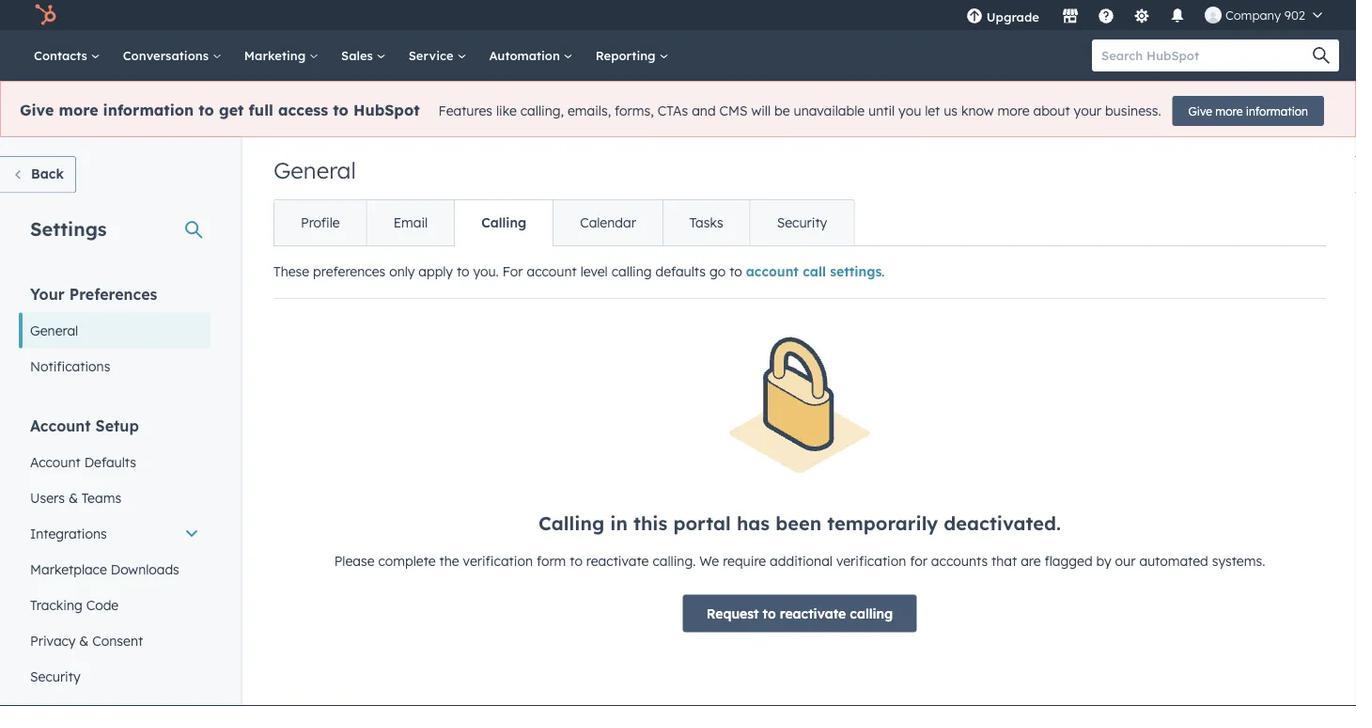 Task type: locate. For each thing, give the bounding box(es) containing it.
request to reactivate calling
[[707, 605, 894, 621]]

information down the conversations
[[103, 101, 194, 120]]

1 horizontal spatial calling
[[539, 511, 605, 534]]

calling in this portal has been temporarily deactivated.
[[539, 511, 1062, 534]]

mateo roberts image
[[1205, 7, 1222, 24]]

in
[[611, 511, 628, 534]]

account
[[30, 416, 91, 435], [30, 454, 81, 470]]

account for account setup
[[30, 416, 91, 435]]

navigation
[[274, 199, 855, 246]]

you.
[[473, 263, 499, 280]]

1 horizontal spatial account
[[746, 263, 799, 280]]

general
[[274, 156, 356, 184], [30, 322, 78, 339]]

1 horizontal spatial reactivate
[[780, 605, 846, 621]]

more for give more information
[[1216, 104, 1243, 118]]

complete
[[378, 552, 436, 569]]

calling inside button
[[850, 605, 894, 621]]

security link
[[750, 200, 854, 245], [19, 659, 211, 694]]

automation link
[[478, 30, 585, 81]]

search image
[[1314, 47, 1331, 64]]

0 horizontal spatial give
[[20, 101, 54, 120]]

0 horizontal spatial calling
[[612, 263, 652, 280]]

account up users
[[30, 454, 81, 470]]

account right "for"
[[527, 263, 577, 280]]

0 horizontal spatial information
[[103, 101, 194, 120]]

reactivate down the additional
[[780, 605, 846, 621]]

0 vertical spatial security
[[777, 214, 828, 231]]

1 vertical spatial calling
[[539, 511, 605, 534]]

reactivate
[[587, 552, 649, 569], [780, 605, 846, 621]]

contacts
[[34, 47, 91, 63]]

only
[[389, 263, 415, 280]]

account defaults link
[[19, 444, 211, 480]]

additional
[[770, 552, 833, 569]]

calling down the please complete the verification form to reactivate calling. we require additional verification for accounts that are flagged by our automated systems.
[[850, 605, 894, 621]]

marketplace
[[30, 561, 107, 577]]

account setup
[[30, 416, 139, 435]]

settings
[[30, 217, 107, 240]]

902
[[1285, 7, 1306, 23]]

more
[[59, 101, 98, 120], [998, 103, 1030, 119], [1216, 104, 1243, 118]]

request
[[707, 605, 759, 621]]

1 horizontal spatial verification
[[837, 552, 907, 569]]

give down search hubspot "search box"
[[1189, 104, 1213, 118]]

security link up "account call settings" link
[[750, 200, 854, 245]]

1 horizontal spatial security
[[777, 214, 828, 231]]

1 vertical spatial &
[[79, 632, 89, 649]]

more down 'contacts' link
[[59, 101, 98, 120]]

service
[[409, 47, 457, 63]]

company 902 button
[[1194, 0, 1334, 30]]

0 vertical spatial account
[[30, 416, 91, 435]]

give for give more information
[[1189, 104, 1213, 118]]

by
[[1097, 552, 1112, 569]]

security
[[777, 214, 828, 231], [30, 668, 81, 685]]

2 account from the top
[[30, 454, 81, 470]]

2 horizontal spatial more
[[1216, 104, 1243, 118]]

marketplaces image
[[1062, 8, 1079, 25]]

calling
[[612, 263, 652, 280], [850, 605, 894, 621]]

0 horizontal spatial security
[[30, 668, 81, 685]]

1 vertical spatial account
[[30, 454, 81, 470]]

settings link
[[1123, 0, 1162, 30]]

teams
[[82, 489, 121, 506]]

full
[[249, 101, 273, 120]]

until
[[869, 103, 895, 119]]

preferences
[[313, 263, 386, 280]]

tasks
[[690, 214, 724, 231]]

1 horizontal spatial information
[[1247, 104, 1309, 118]]

information inside give more information link
[[1247, 104, 1309, 118]]

0 vertical spatial calling
[[482, 214, 527, 231]]

are
[[1021, 552, 1041, 569]]

more down search hubspot "search box"
[[1216, 104, 1243, 118]]

marketing link
[[233, 30, 330, 81]]

& for users
[[69, 489, 78, 506]]

to left get
[[199, 101, 214, 120]]

call
[[803, 263, 826, 280]]

0 horizontal spatial &
[[69, 489, 78, 506]]

security link down consent
[[19, 659, 211, 694]]

1 account from the top
[[30, 416, 91, 435]]

tracking
[[30, 597, 83, 613]]

marketplaces button
[[1051, 0, 1091, 30]]

0 vertical spatial security link
[[750, 200, 854, 245]]

deactivated.
[[944, 511, 1062, 534]]

Search HubSpot search field
[[1093, 39, 1323, 71]]

& right privacy
[[79, 632, 89, 649]]

marketplace downloads link
[[19, 551, 211, 587]]

defaults
[[84, 454, 136, 470]]

account left call
[[746, 263, 799, 280]]

1 vertical spatial reactivate
[[780, 605, 846, 621]]

upgrade
[[987, 9, 1040, 24]]

0 horizontal spatial general
[[30, 322, 78, 339]]

to right request
[[763, 605, 776, 621]]

privacy & consent link
[[19, 623, 211, 659]]

email
[[394, 214, 428, 231]]

0 horizontal spatial security link
[[19, 659, 211, 694]]

menu
[[955, 0, 1334, 37]]

1 horizontal spatial general
[[274, 156, 356, 184]]

to right form
[[570, 552, 583, 569]]

0 vertical spatial reactivate
[[587, 552, 649, 569]]

0 horizontal spatial calling
[[482, 214, 527, 231]]

1 horizontal spatial give
[[1189, 104, 1213, 118]]

calling up form
[[539, 511, 605, 534]]

reactivate down in on the left of the page
[[587, 552, 649, 569]]

1 vertical spatial calling
[[850, 605, 894, 621]]

service link
[[397, 30, 478, 81]]

calling
[[482, 214, 527, 231], [539, 511, 605, 534]]

0 vertical spatial &
[[69, 489, 78, 506]]

0 horizontal spatial account
[[527, 263, 577, 280]]

code
[[86, 597, 119, 613]]

verification right the
[[463, 552, 533, 569]]

company
[[1226, 7, 1282, 23]]

&
[[69, 489, 78, 506], [79, 632, 89, 649]]

users & teams
[[30, 489, 121, 506]]

information down search button at the top of the page
[[1247, 104, 1309, 118]]

1 vertical spatial security
[[30, 668, 81, 685]]

& right users
[[69, 489, 78, 506]]

0 vertical spatial general
[[274, 156, 356, 184]]

forms,
[[615, 103, 654, 119]]

notifications button
[[1162, 0, 1194, 30]]

temporarily
[[828, 511, 939, 534]]

cms
[[720, 103, 748, 119]]

0 vertical spatial calling
[[612, 263, 652, 280]]

our
[[1116, 552, 1136, 569]]

1 vertical spatial security link
[[19, 659, 211, 694]]

reporting link
[[585, 30, 680, 81]]

give for give more information to get full access to hubspot
[[20, 101, 54, 120]]

help button
[[1091, 0, 1123, 30]]

0 horizontal spatial verification
[[463, 552, 533, 569]]

calling up "for"
[[482, 214, 527, 231]]

that
[[992, 552, 1018, 569]]

give down contacts
[[20, 101, 54, 120]]

account up account defaults
[[30, 416, 91, 435]]

security down privacy
[[30, 668, 81, 685]]

1 horizontal spatial &
[[79, 632, 89, 649]]

verification down the temporarily
[[837, 552, 907, 569]]

1 vertical spatial general
[[30, 322, 78, 339]]

general up profile
[[274, 156, 356, 184]]

give more information link
[[1173, 96, 1325, 126]]

hubspot image
[[34, 4, 56, 26]]

accounts
[[932, 552, 988, 569]]

calling inside calling link
[[482, 214, 527, 231]]

1 horizontal spatial calling
[[850, 605, 894, 621]]

request to reactivate calling button
[[683, 595, 917, 632]]

your
[[1074, 103, 1102, 119]]

more right know
[[998, 103, 1030, 119]]

calling right level
[[612, 263, 652, 280]]

0 horizontal spatial more
[[59, 101, 98, 120]]

setup
[[95, 416, 139, 435]]

notifications link
[[19, 348, 211, 384]]

security up "account call settings" link
[[777, 214, 828, 231]]

calling inside calling in this portal has been temporarily deactivated. alert
[[539, 511, 605, 534]]

these preferences only apply to you. for account level calling defaults go to account call settings .
[[274, 263, 885, 280]]

general down your
[[30, 322, 78, 339]]



Task type: describe. For each thing, give the bounding box(es) containing it.
contacts link
[[23, 30, 112, 81]]

back link
[[0, 156, 76, 193]]

these
[[274, 263, 309, 280]]

1 horizontal spatial security link
[[750, 200, 854, 245]]

about
[[1034, 103, 1071, 119]]

business.
[[1106, 103, 1162, 119]]

to right access
[[333, 101, 349, 120]]

access
[[278, 101, 328, 120]]

marketing
[[244, 47, 309, 63]]

preferences
[[69, 284, 157, 303]]

tracking code
[[30, 597, 119, 613]]

to inside button
[[763, 605, 776, 621]]

upgrade image
[[966, 8, 983, 25]]

systems.
[[1213, 552, 1266, 569]]

calling in this portal has been temporarily deactivated. alert
[[274, 337, 1327, 655]]

.
[[882, 263, 885, 280]]

apply
[[419, 263, 453, 280]]

reporting
[[596, 47, 660, 63]]

be
[[775, 103, 790, 119]]

give more information to get full access to hubspot
[[20, 101, 420, 120]]

calling for calling
[[482, 214, 527, 231]]

calling,
[[521, 103, 564, 119]]

integrations
[[30, 525, 107, 542]]

for
[[503, 263, 523, 280]]

hubspot
[[354, 101, 420, 120]]

hubspot link
[[23, 4, 71, 26]]

information for give more information
[[1247, 104, 1309, 118]]

settings image
[[1134, 8, 1151, 25]]

calendar
[[580, 214, 636, 231]]

profile link
[[275, 200, 366, 245]]

let
[[925, 103, 941, 119]]

defaults
[[656, 263, 706, 280]]

menu containing company 902
[[955, 0, 1334, 37]]

you
[[899, 103, 922, 119]]

know
[[962, 103, 994, 119]]

settings
[[830, 263, 882, 280]]

portal
[[674, 511, 731, 534]]

the
[[440, 552, 459, 569]]

us
[[944, 103, 958, 119]]

please
[[334, 552, 375, 569]]

1 account from the left
[[527, 263, 577, 280]]

privacy & consent
[[30, 632, 143, 649]]

like
[[496, 103, 517, 119]]

calling for calling in this portal has been temporarily deactivated.
[[539, 511, 605, 534]]

your preferences element
[[19, 284, 211, 384]]

users
[[30, 489, 65, 506]]

consent
[[92, 632, 143, 649]]

and
[[692, 103, 716, 119]]

level
[[581, 263, 608, 280]]

navigation containing profile
[[274, 199, 855, 246]]

notifications
[[30, 358, 110, 374]]

to left you. at the left top of page
[[457, 263, 470, 280]]

account setup element
[[19, 415, 211, 694]]

general inside your preferences element
[[30, 322, 78, 339]]

automated
[[1140, 552, 1209, 569]]

sales link
[[330, 30, 397, 81]]

require
[[723, 552, 767, 569]]

features like calling, emails, forms, ctas and cms will be unavailable until you let us know more about your business.
[[439, 103, 1162, 119]]

will
[[752, 103, 771, 119]]

privacy
[[30, 632, 76, 649]]

email link
[[366, 200, 454, 245]]

security inside account setup element
[[30, 668, 81, 685]]

help image
[[1098, 8, 1115, 25]]

features
[[439, 103, 493, 119]]

we
[[700, 552, 720, 569]]

account call settings link
[[746, 263, 882, 280]]

tracking code link
[[19, 587, 211, 623]]

your
[[30, 284, 65, 303]]

1 horizontal spatial more
[[998, 103, 1030, 119]]

information for give more information to get full access to hubspot
[[103, 101, 194, 120]]

notifications image
[[1170, 8, 1187, 25]]

more for give more information to get full access to hubspot
[[59, 101, 98, 120]]

been
[[776, 511, 822, 534]]

back
[[31, 165, 64, 182]]

general link
[[19, 313, 211, 348]]

has
[[737, 511, 770, 534]]

downloads
[[111, 561, 179, 577]]

ctas
[[658, 103, 689, 119]]

to right the go
[[730, 263, 743, 280]]

conversations
[[123, 47, 212, 63]]

2 verification from the left
[[837, 552, 907, 569]]

for
[[910, 552, 928, 569]]

1 verification from the left
[[463, 552, 533, 569]]

tasks link
[[663, 200, 750, 245]]

account for account defaults
[[30, 454, 81, 470]]

your preferences
[[30, 284, 157, 303]]

calling.
[[653, 552, 696, 569]]

sales
[[341, 47, 377, 63]]

reactivate inside button
[[780, 605, 846, 621]]

calendar link
[[553, 200, 663, 245]]

go
[[710, 263, 726, 280]]

users & teams link
[[19, 480, 211, 516]]

give more information
[[1189, 104, 1309, 118]]

emails,
[[568, 103, 611, 119]]

please complete the verification form to reactivate calling. we require additional verification for accounts that are flagged by our automated systems.
[[334, 552, 1266, 569]]

calling link
[[454, 200, 553, 245]]

2 account from the left
[[746, 263, 799, 280]]

get
[[219, 101, 244, 120]]

0 horizontal spatial reactivate
[[587, 552, 649, 569]]

& for privacy
[[79, 632, 89, 649]]



Task type: vqa. For each thing, say whether or not it's contained in the screenshot.
1st account from right
yes



